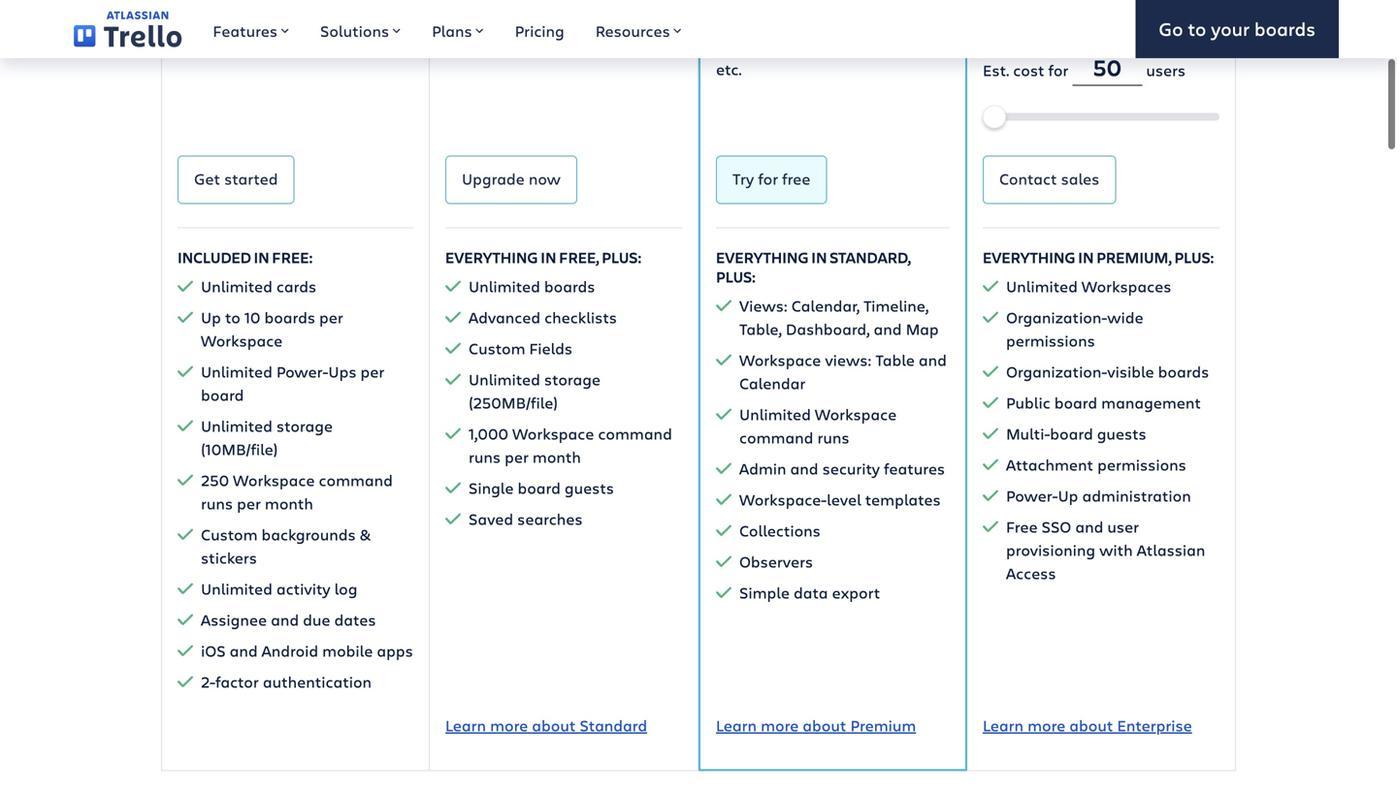 Task type: vqa. For each thing, say whether or not it's contained in the screenshot.
Custom
yes



Task type: describe. For each thing, give the bounding box(es) containing it.
atlassian trello image
[[74, 11, 182, 47]]

workspace views: table and calendar
[[739, 350, 947, 394]]

guests for multi-board guests
[[1097, 423, 1146, 444]]

per for up to 10 boards per workspace
[[319, 307, 343, 328]]

250
[[201, 470, 229, 491]]

unlimited power-ups per board
[[201, 361, 384, 405]]

attachment permissions
[[1006, 454, 1186, 475]]

simple data export
[[739, 582, 880, 603]]

contact sales
[[999, 168, 1100, 189]]

month for backgrounds
[[265, 493, 313, 514]]

command for 1,000 workspace command runs per month
[[598, 423, 672, 444]]

runs for unlimited
[[817, 427, 849, 448]]

premium,
[[1097, 247, 1172, 268]]

table
[[875, 350, 915, 370]]

assignee
[[201, 610, 267, 630]]

android
[[262, 641, 318, 662]]

month for board
[[533, 447, 581, 467]]

unlimited for unlimited workspaces
[[1006, 276, 1078, 297]]

your
[[1211, 16, 1250, 41]]

security
[[822, 458, 880, 479]]

learn more about premium
[[716, 715, 916, 736]]

everything in free, plus:
[[445, 247, 642, 268]]

learn more about standard
[[445, 715, 647, 736]]

multi-board guests
[[1006, 423, 1146, 444]]

access
[[1006, 563, 1056, 584]]

per for 250 workspace command runs per month
[[237, 493, 261, 514]]

250 workspace command runs per month
[[201, 470, 393, 514]]

about for standard
[[532, 715, 576, 736]]

checklists
[[544, 307, 617, 328]]

features
[[884, 458, 945, 479]]

upgrade
[[462, 168, 525, 189]]

go
[[1159, 16, 1183, 41]]

ios and android mobile apps
[[201, 641, 413, 662]]

advanced checklists
[[469, 307, 617, 328]]

in for calendar,
[[811, 247, 827, 268]]

up inside 'up to 10 boards per workspace'
[[201, 307, 221, 328]]

fields
[[529, 338, 573, 359]]

management
[[1101, 392, 1201, 413]]

with
[[1099, 540, 1133, 561]]

to for your
[[1188, 16, 1206, 41]]

simple
[[739, 582, 790, 603]]

1 horizontal spatial for
[[1048, 60, 1069, 80]]

unlimited workspace command runs
[[739, 404, 897, 448]]

workspace inside 'up to 10 boards per workspace'
[[201, 330, 283, 351]]

board inside "unlimited power-ups per board"
[[201, 385, 244, 405]]

1 horizontal spatial power-
[[1006, 485, 1058, 506]]

contact
[[999, 168, 1057, 189]]

command for 250 workspace command runs per month
[[319, 470, 393, 491]]

plus: for unlimited boards
[[602, 247, 642, 268]]

provisioning
[[1006, 540, 1095, 561]]

workspace for 250 workspace command runs per month
[[233, 470, 315, 491]]

everything for unlimited workspaces
[[983, 247, 1076, 268]]

1,000
[[469, 423, 508, 444]]

learn more about enterprise
[[983, 715, 1192, 736]]

templates
[[865, 489, 941, 510]]

sales
[[1061, 168, 1100, 189]]

organization-visible boards
[[1006, 361, 1209, 382]]

1 vertical spatial permissions
[[1097, 454, 1186, 475]]

features button
[[197, 0, 305, 58]]

sso
[[1042, 516, 1071, 537]]

per inside "unlimited power-ups per board"
[[360, 361, 384, 382]]

saved
[[469, 509, 513, 530]]

multi-
[[1006, 423, 1050, 444]]

in for cards
[[254, 247, 269, 268]]

workspace-
[[739, 489, 827, 510]]

unlimited for unlimited storage (250mb/file)
[[469, 369, 540, 390]]

backgrounds
[[261, 524, 356, 545]]

1 vertical spatial up
[[1058, 485, 1078, 506]]

cost
[[1013, 60, 1044, 80]]

included
[[178, 247, 251, 268]]

assignee and due dates
[[201, 610, 376, 630]]

free,
[[559, 247, 599, 268]]

solutions button
[[305, 0, 416, 58]]

solutions
[[320, 20, 389, 41]]

export
[[832, 582, 880, 603]]

storage for (10mb/file)
[[276, 416, 333, 436]]

try for free link
[[716, 156, 827, 204]]

level
[[827, 489, 861, 510]]

administration
[[1082, 485, 1191, 506]]

custom fields
[[469, 338, 573, 359]]

user
[[1107, 516, 1139, 537]]

boards down the free,
[[544, 276, 595, 297]]

free
[[782, 168, 810, 189]]

unlimited storage (10mb/file)
[[201, 416, 333, 460]]

table,
[[739, 319, 782, 339]]

contact sales link
[[983, 156, 1116, 204]]

boards up management
[[1158, 361, 1209, 382]]

started
[[224, 168, 278, 189]]

premium
[[850, 715, 916, 736]]

workspace for unlimited workspace command runs
[[815, 404, 897, 425]]

workspaces
[[1082, 276, 1171, 297]]

boards inside 'up to 10 boards per workspace'
[[264, 307, 315, 328]]

1,000 workspace command runs per month
[[469, 423, 672, 467]]

observers
[[739, 551, 813, 572]]

public
[[1006, 392, 1050, 413]]

up to 10 boards per workspace
[[201, 307, 343, 351]]

mobile
[[322, 641, 373, 662]]

learn more about standard link
[[445, 714, 647, 738]]

data
[[794, 582, 828, 603]]

power- inside "unlimited power-ups per board"
[[276, 361, 328, 382]]

Users number field
[[1072, 50, 1142, 86]]

users
[[1146, 60, 1186, 80]]

runs for 250
[[201, 493, 233, 514]]

everything in standard, plus:
[[716, 247, 911, 287]]

learn more about enterprise link
[[983, 714, 1192, 738]]

unlimited for unlimited boards
[[469, 276, 540, 297]]

standard,
[[830, 247, 911, 268]]

attachment
[[1006, 454, 1093, 475]]

unlimited boards
[[469, 276, 595, 297]]

unlimited for unlimited cards
[[201, 276, 273, 297]]

learn for learn more about premium
[[716, 715, 757, 736]]

upgrade now
[[462, 168, 561, 189]]

permissions inside organization-wide permissions
[[1006, 330, 1095, 351]]

custom for custom fields
[[469, 338, 525, 359]]

try for free
[[732, 168, 810, 189]]



Task type: locate. For each thing, give the bounding box(es) containing it.
per down 1,000
[[505, 447, 529, 467]]

runs inside 1,000 workspace command runs per month
[[469, 447, 501, 467]]

power-
[[276, 361, 328, 382], [1006, 485, 1058, 506]]

1 horizontal spatial permissions
[[1097, 454, 1186, 475]]

3 learn from the left
[[983, 715, 1024, 736]]

free
[[1006, 516, 1038, 537]]

3 in from the left
[[811, 247, 827, 268]]

boards down cards
[[264, 307, 315, 328]]

0 vertical spatial custom
[[469, 338, 525, 359]]

1 vertical spatial month
[[265, 493, 313, 514]]

in
[[254, 247, 269, 268], [541, 247, 556, 268], [811, 247, 827, 268], [1078, 247, 1094, 268]]

0 horizontal spatial command
[[319, 470, 393, 491]]

workspace down workspace views: table and calendar
[[815, 404, 897, 425]]

3 more from the left
[[1028, 715, 1066, 736]]

factor
[[215, 672, 259, 693]]

command inside 1,000 workspace command runs per month
[[598, 423, 672, 444]]

unlimited inside the unlimited storage (250mb/file)
[[469, 369, 540, 390]]

1 vertical spatial power-
[[1006, 485, 1058, 506]]

learn for learn more about standard
[[445, 715, 486, 736]]

advanced
[[469, 307, 541, 328]]

calendar,
[[791, 295, 860, 316]]

est. cost for
[[983, 60, 1069, 80]]

3 everything from the left
[[983, 247, 1076, 268]]

runs for 1,000
[[469, 447, 501, 467]]

board up (10mb/file)
[[201, 385, 244, 405]]

and right the ios
[[230, 641, 258, 662]]

2 horizontal spatial runs
[[817, 427, 849, 448]]

per inside 'up to 10 boards per workspace'
[[319, 307, 343, 328]]

power- up free
[[1006, 485, 1058, 506]]

organization- down unlimited workspaces
[[1006, 307, 1107, 328]]

1 more from the left
[[490, 715, 528, 736]]

2 horizontal spatial plus:
[[1174, 247, 1214, 268]]

to right go
[[1188, 16, 1206, 41]]

everything up unlimited workspaces
[[983, 247, 1076, 268]]

4 in from the left
[[1078, 247, 1094, 268]]

custom for custom backgrounds & stickers
[[201, 524, 258, 545]]

1 vertical spatial custom
[[201, 524, 258, 545]]

for right try
[[758, 168, 778, 189]]

views:
[[825, 350, 872, 370]]

included in free:
[[178, 247, 313, 268]]

searches
[[517, 509, 583, 530]]

1 horizontal spatial month
[[533, 447, 581, 467]]

2 learn from the left
[[716, 715, 757, 736]]

calendar
[[739, 373, 805, 394]]

unlimited down included in free:
[[201, 276, 273, 297]]

0 vertical spatial organization-
[[1006, 307, 1107, 328]]

per inside 1,000 workspace command runs per month
[[505, 447, 529, 467]]

unlimited up "advanced"
[[469, 276, 540, 297]]

unlimited up organization-wide permissions
[[1006, 276, 1078, 297]]

command
[[598, 423, 672, 444], [739, 427, 813, 448], [319, 470, 393, 491]]

plans button
[[416, 0, 499, 58]]

board up searches
[[518, 478, 561, 499]]

to for 10
[[225, 307, 240, 328]]

2 horizontal spatial everything
[[983, 247, 1076, 268]]

month inside 1,000 workspace command runs per month
[[533, 447, 581, 467]]

map
[[906, 319, 939, 339]]

about inside learn more about premium link
[[803, 715, 846, 736]]

1 organization- from the top
[[1006, 307, 1107, 328]]

per right ups at the left top
[[360, 361, 384, 382]]

try
[[732, 168, 754, 189]]

runs inside 250 workspace command runs per month
[[201, 493, 233, 514]]

custom inside custom backgrounds & stickers
[[201, 524, 258, 545]]

0 horizontal spatial month
[[265, 493, 313, 514]]

atlassian
[[1137, 540, 1205, 561]]

unlimited storage (250mb/file)
[[469, 369, 601, 413]]

3 about from the left
[[1069, 715, 1113, 736]]

standard
[[580, 715, 647, 736]]

1 horizontal spatial learn
[[716, 715, 757, 736]]

2 more from the left
[[761, 715, 799, 736]]

about left premium
[[803, 715, 846, 736]]

month up backgrounds on the bottom
[[265, 493, 313, 514]]

for
[[1048, 60, 1069, 80], [758, 168, 778, 189]]

guests for single board guests
[[565, 478, 614, 499]]

board for single board guests
[[518, 478, 561, 499]]

for right the cost on the right
[[1048, 60, 1069, 80]]

0 horizontal spatial custom
[[201, 524, 258, 545]]

1 vertical spatial for
[[758, 168, 778, 189]]

runs down 250
[[201, 493, 233, 514]]

1 horizontal spatial runs
[[469, 447, 501, 467]]

storage
[[544, 369, 601, 390], [276, 416, 333, 436]]

unlimited activity log
[[201, 579, 357, 599]]

more for learn more about standard
[[490, 715, 528, 736]]

unlimited
[[201, 276, 273, 297], [469, 276, 540, 297], [1006, 276, 1078, 297], [201, 361, 273, 382], [469, 369, 540, 390], [739, 404, 811, 425], [201, 416, 273, 436], [201, 579, 273, 599]]

single board guests
[[469, 478, 614, 499]]

2 about from the left
[[803, 715, 846, 736]]

Users range field
[[983, 113, 1220, 121]]

(10mb/file)
[[201, 439, 278, 460]]

unlimited for unlimited workspace command runs
[[739, 404, 811, 425]]

up left 10
[[201, 307, 221, 328]]

storage inside unlimited storage (10mb/file)
[[276, 416, 333, 436]]

board for multi-board guests
[[1050, 423, 1093, 444]]

0 horizontal spatial more
[[490, 715, 528, 736]]

and down power-up administration
[[1075, 516, 1103, 537]]

more inside learn more about enterprise link
[[1028, 715, 1066, 736]]

more
[[490, 715, 528, 736], [761, 715, 799, 736], [1028, 715, 1066, 736]]

timeline,
[[864, 295, 929, 316]]

0 vertical spatial up
[[201, 307, 221, 328]]

more for learn more about premium
[[761, 715, 799, 736]]

get
[[194, 168, 220, 189]]

unlimited for unlimited power-ups per board
[[201, 361, 273, 382]]

up
[[201, 307, 221, 328], [1058, 485, 1078, 506]]

2 everything from the left
[[716, 247, 809, 268]]

permissions
[[1006, 330, 1095, 351], [1097, 454, 1186, 475]]

in for boards
[[541, 247, 556, 268]]

workspace inside 1,000 workspace command runs per month
[[512, 423, 594, 444]]

0 horizontal spatial storage
[[276, 416, 333, 436]]

0 horizontal spatial to
[[225, 307, 240, 328]]

unlimited down calendar
[[739, 404, 811, 425]]

1 horizontal spatial plus:
[[716, 267, 756, 287]]

in inside everything in standard, plus:
[[811, 247, 827, 268]]

unlimited up (250mb/file)
[[469, 369, 540, 390]]

custom up "stickers"
[[201, 524, 258, 545]]

plus: for unlimited workspaces
[[1174, 247, 1214, 268]]

command inside 250 workspace command runs per month
[[319, 470, 393, 491]]

pricing
[[515, 20, 564, 41]]

everything up unlimited boards at the left top of the page
[[445, 247, 538, 268]]

go to your boards link
[[1135, 0, 1339, 58]]

command inside unlimited workspace command runs
[[739, 427, 813, 448]]

1 horizontal spatial storage
[[544, 369, 601, 390]]

dates
[[334, 610, 376, 630]]

unlimited inside unlimited storage (10mb/file)
[[201, 416, 273, 436]]

admin and security features
[[739, 458, 945, 479]]

guests
[[1097, 423, 1146, 444], [565, 478, 614, 499]]

2 horizontal spatial more
[[1028, 715, 1066, 736]]

about for enterprise
[[1069, 715, 1113, 736]]

views:
[[739, 295, 788, 316]]

permissions up administration
[[1097, 454, 1186, 475]]

workspace inside unlimited workspace command runs
[[815, 404, 897, 425]]

runs up admin and security features
[[817, 427, 849, 448]]

unlimited for unlimited activity log
[[201, 579, 273, 599]]

learn for learn more about enterprise
[[983, 715, 1024, 736]]

about inside learn more about enterprise link
[[1069, 715, 1113, 736]]

upgrade now link
[[445, 156, 577, 204]]

in left the free,
[[541, 247, 556, 268]]

workspace inside 250 workspace command runs per month
[[233, 470, 315, 491]]

board up attachment
[[1050, 423, 1093, 444]]

month up single board guests
[[533, 447, 581, 467]]

1 everything from the left
[[445, 247, 538, 268]]

0 horizontal spatial for
[[758, 168, 778, 189]]

10
[[244, 307, 260, 328]]

about left enterprise
[[1069, 715, 1113, 736]]

guests down 1,000 workspace command runs per month
[[565, 478, 614, 499]]

resources button
[[580, 0, 697, 58]]

per inside 250 workspace command runs per month
[[237, 493, 261, 514]]

workspace inside workspace views: table and calendar
[[739, 350, 821, 370]]

per down (10mb/file)
[[237, 493, 261, 514]]

unlimited inside "unlimited power-ups per board"
[[201, 361, 273, 382]]

2 horizontal spatial about
[[1069, 715, 1113, 736]]

unlimited inside unlimited workspace command runs
[[739, 404, 811, 425]]

power- down 'up to 10 boards per workspace'
[[276, 361, 328, 382]]

unlimited down 'up to 10 boards per workspace'
[[201, 361, 273, 382]]

2 organization- from the top
[[1006, 361, 1107, 382]]

about inside "learn more about standard" link
[[532, 715, 576, 736]]

storage for (250mb/file)
[[544, 369, 601, 390]]

0 vertical spatial for
[[1048, 60, 1069, 80]]

1 vertical spatial storage
[[276, 416, 333, 436]]

per for 1,000 workspace command runs per month
[[505, 447, 529, 467]]

to
[[1188, 16, 1206, 41], [225, 307, 240, 328]]

0 horizontal spatial about
[[532, 715, 576, 736]]

0 vertical spatial guests
[[1097, 423, 1146, 444]]

organization-
[[1006, 307, 1107, 328], [1006, 361, 1107, 382]]

features
[[213, 20, 277, 41]]

and down the timeline,
[[874, 319, 902, 339]]

in for workspaces
[[1078, 247, 1094, 268]]

organization- for visible
[[1006, 361, 1107, 382]]

and inside free sso and user provisioning with atlassian access
[[1075, 516, 1103, 537]]

plus:
[[602, 247, 642, 268], [1174, 247, 1214, 268], [716, 267, 756, 287]]

workspace down the unlimited storage (250mb/file)
[[512, 423, 594, 444]]

2 horizontal spatial command
[[739, 427, 813, 448]]

boards right your
[[1254, 16, 1316, 41]]

workspace for 1,000 workspace command runs per month
[[512, 423, 594, 444]]

storage inside the unlimited storage (250mb/file)
[[544, 369, 601, 390]]

storage down "unlimited power-ups per board" at the left of page
[[276, 416, 333, 436]]

and up the android
[[271, 610, 299, 630]]

and inside workspace views: table and calendar
[[919, 350, 947, 370]]

0 horizontal spatial everything
[[445, 247, 538, 268]]

workspace up calendar
[[739, 350, 821, 370]]

1 in from the left
[[254, 247, 269, 268]]

0 horizontal spatial permissions
[[1006, 330, 1095, 351]]

enterprise
[[1117, 715, 1192, 736]]

1 vertical spatial organization-
[[1006, 361, 1107, 382]]

and up workspace-
[[790, 458, 818, 479]]

get started
[[194, 168, 278, 189]]

about left 'standard'
[[532, 715, 576, 736]]

workspace down unlimited storage (10mb/file)
[[233, 470, 315, 491]]

1 horizontal spatial more
[[761, 715, 799, 736]]

resources
[[595, 20, 670, 41]]

1 horizontal spatial to
[[1188, 16, 1206, 41]]

0 horizontal spatial guests
[[565, 478, 614, 499]]

everything for views: calendar, timeline, table, dashboard, and map
[[716, 247, 809, 268]]

dashboard,
[[786, 319, 870, 339]]

free sso and user provisioning with atlassian access
[[1006, 516, 1205, 584]]

workspace down 10
[[201, 330, 283, 351]]

pricing link
[[499, 0, 580, 58]]

1 about from the left
[[532, 715, 576, 736]]

unlimited cards
[[201, 276, 316, 297]]

0 vertical spatial power-
[[276, 361, 328, 382]]

0 horizontal spatial up
[[201, 307, 221, 328]]

2 in from the left
[[541, 247, 556, 268]]

1 horizontal spatial custom
[[469, 338, 525, 359]]

more inside learn more about premium link
[[761, 715, 799, 736]]

stickers
[[201, 548, 257, 568]]

board for public board management
[[1054, 392, 1097, 413]]

organization- up public
[[1006, 361, 1107, 382]]

0 vertical spatial storage
[[544, 369, 601, 390]]

in up unlimited cards on the left
[[254, 247, 269, 268]]

unlimited up (10mb/file)
[[201, 416, 273, 436]]

1 horizontal spatial guests
[[1097, 423, 1146, 444]]

1 learn from the left
[[445, 715, 486, 736]]

everything inside everything in standard, plus:
[[716, 247, 809, 268]]

1 horizontal spatial up
[[1058, 485, 1078, 506]]

permissions up organization-visible boards
[[1006, 330, 1095, 351]]

unlimited for unlimited storage (10mb/file)
[[201, 416, 273, 436]]

plus: right the free,
[[602, 247, 642, 268]]

up up sso
[[1058, 485, 1078, 506]]

organization- for wide
[[1006, 307, 1107, 328]]

in up calendar, on the top right of page
[[811, 247, 827, 268]]

0 horizontal spatial learn
[[445, 715, 486, 736]]

workspace
[[201, 330, 283, 351], [739, 350, 821, 370], [815, 404, 897, 425], [512, 423, 594, 444], [233, 470, 315, 491]]

0 horizontal spatial runs
[[201, 493, 233, 514]]

log
[[334, 579, 357, 599]]

0 vertical spatial month
[[533, 447, 581, 467]]

month
[[533, 447, 581, 467], [265, 493, 313, 514]]

2 horizontal spatial learn
[[983, 715, 1024, 736]]

everything in premium, plus:
[[983, 247, 1214, 268]]

and down map
[[919, 350, 947, 370]]

organization- inside organization-wide permissions
[[1006, 307, 1107, 328]]

1 horizontal spatial about
[[803, 715, 846, 736]]

views: calendar, timeline, table, dashboard, and map
[[739, 295, 939, 339]]

1 vertical spatial guests
[[565, 478, 614, 499]]

board up the multi-board guests
[[1054, 392, 1097, 413]]

to inside 'up to 10 boards per workspace'
[[225, 307, 240, 328]]

plus: inside everything in standard, plus:
[[716, 267, 756, 287]]

plus: right premium,
[[1174, 247, 1214, 268]]

guests down public board management
[[1097, 423, 1146, 444]]

&
[[360, 524, 371, 545]]

to inside go to your boards link
[[1188, 16, 1206, 41]]

runs down 1,000
[[469, 447, 501, 467]]

1 horizontal spatial everything
[[716, 247, 809, 268]]

about for premium
[[803, 715, 846, 736]]

go to your boards
[[1159, 16, 1316, 41]]

month inside 250 workspace command runs per month
[[265, 493, 313, 514]]

0 horizontal spatial power-
[[276, 361, 328, 382]]

free:
[[272, 247, 313, 268]]

authentication
[[263, 672, 372, 693]]

0 vertical spatial permissions
[[1006, 330, 1095, 351]]

storage down fields
[[544, 369, 601, 390]]

plus: for views: calendar, timeline, table, dashboard, and map
[[716, 267, 756, 287]]

custom down "advanced"
[[469, 338, 525, 359]]

to left 10
[[225, 307, 240, 328]]

more for learn more about enterprise
[[1028, 715, 1066, 736]]

cards
[[276, 276, 316, 297]]

admin
[[739, 458, 786, 479]]

and inside views: calendar, timeline, table, dashboard, and map
[[874, 319, 902, 339]]

plus: up views:
[[716, 267, 756, 287]]

est.
[[983, 60, 1009, 80]]

in up unlimited workspaces
[[1078, 247, 1094, 268]]

apps
[[377, 641, 413, 662]]

0 horizontal spatial plus:
[[602, 247, 642, 268]]

per up ups at the left top
[[319, 307, 343, 328]]

1 vertical spatial to
[[225, 307, 240, 328]]

everything up views:
[[716, 247, 809, 268]]

runs inside unlimited workspace command runs
[[817, 427, 849, 448]]

command for unlimited workspace command runs
[[739, 427, 813, 448]]

1 horizontal spatial command
[[598, 423, 672, 444]]

everything for unlimited boards
[[445, 247, 538, 268]]

0 vertical spatial to
[[1188, 16, 1206, 41]]

more inside "learn more about standard" link
[[490, 715, 528, 736]]

unlimited up the assignee
[[201, 579, 273, 599]]



